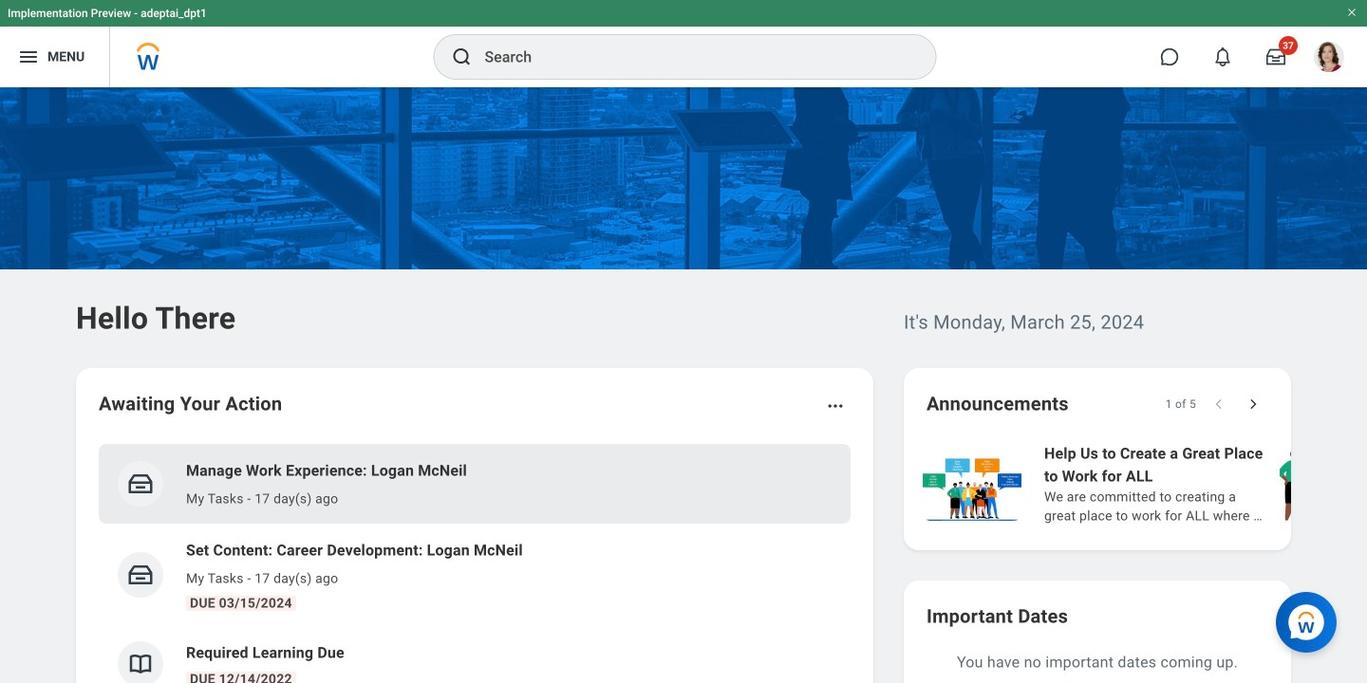 Task type: vqa. For each thing, say whether or not it's contained in the screenshot.
Approval within Item List Element
no



Task type: describe. For each thing, give the bounding box(es) containing it.
notifications large image
[[1213, 47, 1232, 66]]

chevron right small image
[[1244, 395, 1263, 414]]

search image
[[450, 46, 473, 68]]

0 horizontal spatial list
[[99, 444, 851, 684]]

Search Workday  search field
[[485, 36, 897, 78]]

book open image
[[126, 650, 155, 679]]

inbox image
[[126, 561, 155, 590]]

close environment banner image
[[1346, 7, 1358, 18]]



Task type: locate. For each thing, give the bounding box(es) containing it.
list
[[919, 441, 1367, 528], [99, 444, 851, 684]]

inbox image
[[126, 470, 155, 498]]

justify image
[[17, 46, 40, 68]]

banner
[[0, 0, 1367, 87]]

inbox large image
[[1266, 47, 1285, 66]]

status
[[1165, 397, 1196, 412]]

list item
[[99, 444, 851, 524]]

profile logan mcneil image
[[1314, 42, 1344, 76]]

related actions image
[[826, 397, 845, 416]]

chevron left small image
[[1209, 395, 1228, 414]]

1 horizontal spatial list
[[919, 441, 1367, 528]]

main content
[[0, 87, 1367, 684]]



